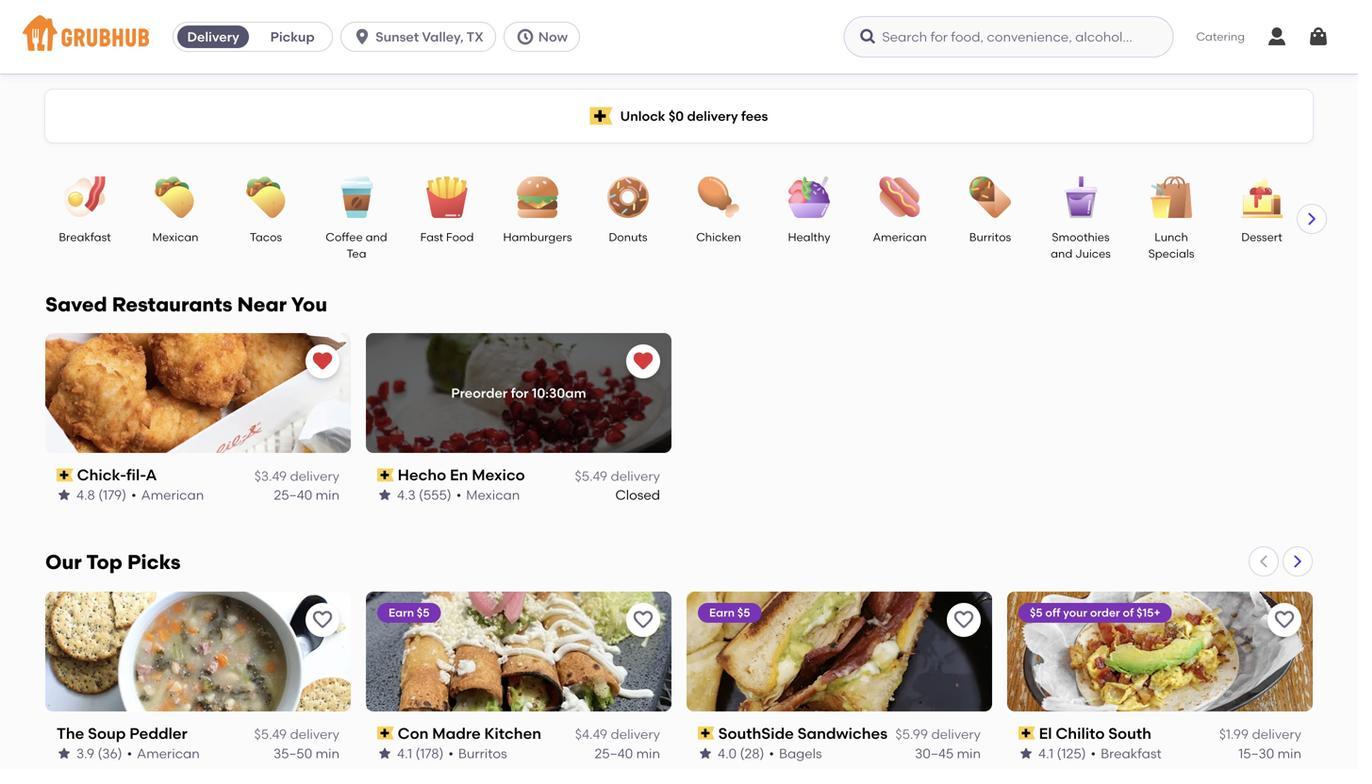 Task type: vqa. For each thing, say whether or not it's contained in the screenshot.
2nd Earn $5 from left
yes



Task type: locate. For each thing, give the bounding box(es) containing it.
• american down a at the bottom left
[[131, 487, 204, 503]]

0 vertical spatial $5.49
[[575, 468, 608, 484]]

1 earn from the left
[[389, 606, 414, 619]]

• down fil-
[[131, 487, 136, 503]]

25–40 down the $3.49 delivery
[[274, 487, 313, 503]]

southside sandwiches
[[719, 724, 888, 743]]

25–40 min down the $4.49 delivery
[[595, 745, 661, 761]]

1 horizontal spatial 4.1
[[1039, 745, 1054, 761]]

the
[[57, 724, 84, 743]]

star icon image for con madre kitchen
[[377, 746, 393, 761]]

1 horizontal spatial save this restaurant image
[[632, 609, 655, 631]]

2 $5 from the left
[[738, 606, 751, 619]]

save this restaurant button
[[306, 603, 340, 637], [627, 603, 661, 637], [947, 603, 981, 637], [1268, 603, 1302, 637]]

0 horizontal spatial svg image
[[516, 27, 535, 46]]

1 horizontal spatial and
[[1051, 247, 1073, 260]]

save this restaurant image
[[311, 609, 334, 631], [632, 609, 655, 631], [953, 609, 976, 631]]

american down peddler
[[137, 745, 200, 761]]

min right 30–45
[[957, 745, 981, 761]]

$3.49 delivery
[[255, 468, 340, 484]]

subscription pass image for southside sandwiches
[[698, 727, 715, 740]]

•
[[131, 487, 136, 503], [456, 487, 462, 503], [127, 745, 132, 761], [449, 745, 454, 761], [769, 745, 775, 761], [1091, 745, 1097, 761]]

american for con madre kitchen
[[137, 745, 200, 761]]

0 horizontal spatial $5
[[417, 606, 430, 619]]

0 horizontal spatial and
[[366, 230, 388, 244]]

1 vertical spatial 25–40
[[595, 745, 633, 761]]

smoothies and juices
[[1051, 230, 1111, 260]]

25–40
[[274, 487, 313, 503], [595, 745, 633, 761]]

25–40 min for chick-fil-a
[[274, 487, 340, 503]]

0 vertical spatial 25–40 min
[[274, 487, 340, 503]]

4.1 down the el at the right bottom of the page
[[1039, 745, 1054, 761]]

1 vertical spatial $5.49
[[254, 726, 287, 742]]

con
[[398, 724, 429, 743]]

saved restaurant button
[[306, 344, 340, 378], [627, 344, 661, 378]]

south
[[1109, 724, 1152, 743]]

1 vertical spatial american
[[141, 487, 204, 503]]

mexican down mexican 'image'
[[152, 230, 199, 244]]

star icon image
[[57, 488, 72, 503], [377, 488, 393, 503], [57, 746, 72, 761], [377, 746, 393, 761], [698, 746, 713, 761], [1019, 746, 1034, 761]]

0 vertical spatial mexican
[[152, 230, 199, 244]]

madre
[[432, 724, 481, 743]]

3 save this restaurant button from the left
[[947, 603, 981, 637]]

25–40 min
[[274, 487, 340, 503], [595, 745, 661, 761]]

0 horizontal spatial breakfast
[[59, 230, 111, 244]]

• american for con madre kitchen
[[127, 745, 200, 761]]

and up tea
[[366, 230, 388, 244]]

star icon image left "4.0"
[[698, 746, 713, 761]]

4.1 (125)
[[1039, 745, 1087, 761]]

$5 off your order of $15+
[[1030, 606, 1161, 619]]

• breakfast
[[1091, 745, 1162, 761]]

10:30am
[[532, 385, 587, 401]]

breakfast image
[[52, 176, 118, 218]]

fees
[[742, 108, 768, 124]]

2 vertical spatial american
[[137, 745, 200, 761]]

min down the $4.49 delivery
[[637, 745, 661, 761]]

earn $5 for southside
[[710, 606, 751, 619]]

dessert image
[[1230, 176, 1296, 218]]

burritos down burritos image
[[970, 230, 1012, 244]]

star icon image down "the"
[[57, 746, 72, 761]]

subscription pass image left southside
[[698, 727, 715, 740]]

chilito
[[1056, 724, 1105, 743]]

1 horizontal spatial $5
[[738, 606, 751, 619]]

you
[[291, 293, 327, 317]]

earn
[[389, 606, 414, 619], [710, 606, 735, 619]]

0 horizontal spatial $5.49 delivery
[[254, 726, 340, 742]]

2 horizontal spatial subscription pass image
[[698, 727, 715, 740]]

• american
[[131, 487, 204, 503], [127, 745, 200, 761]]

• down madre
[[449, 745, 454, 761]]

0 vertical spatial subscription pass image
[[377, 468, 394, 482]]

burritos down con madre kitchen
[[459, 745, 507, 761]]

0 horizontal spatial 4.1
[[397, 745, 413, 761]]

2 earn from the left
[[710, 606, 735, 619]]

0 vertical spatial $5.49 delivery
[[575, 468, 661, 484]]

delivery up 15–30 min
[[1253, 726, 1302, 742]]

picks
[[127, 550, 181, 574]]

saved restaurant button for chick-fil-a
[[306, 344, 340, 378]]

25–40 min down the $3.49 delivery
[[274, 487, 340, 503]]

2 horizontal spatial svg image
[[1308, 25, 1331, 48]]

min for chick-fil-a
[[316, 487, 340, 503]]

subscription pass image left the el at the right bottom of the page
[[1019, 727, 1036, 740]]

1 svg image from the left
[[353, 27, 372, 46]]

subscription pass image
[[377, 468, 394, 482], [1019, 727, 1036, 740]]

4.1 (178)
[[397, 745, 444, 761]]

fast food image
[[414, 176, 480, 218]]

1 $5 from the left
[[417, 606, 430, 619]]

tacos image
[[233, 176, 299, 218]]

3.9 (36)
[[76, 745, 122, 761]]

$3.49
[[255, 468, 287, 484]]

(36)
[[98, 745, 122, 761]]

$5.49 delivery up 35–50
[[254, 726, 340, 742]]

• for southside
[[769, 745, 775, 761]]

1 horizontal spatial earn
[[710, 606, 735, 619]]

saved restaurants near you
[[45, 293, 327, 317]]

lunch
[[1155, 230, 1189, 244]]

en
[[450, 466, 468, 484]]

svg image
[[1266, 25, 1289, 48], [1308, 25, 1331, 48], [516, 27, 535, 46]]

burritos
[[970, 230, 1012, 244], [459, 745, 507, 761]]

0 horizontal spatial mexican
[[152, 230, 199, 244]]

peddler
[[129, 724, 188, 743]]

$5.49 down 10:30am
[[575, 468, 608, 484]]

30–45
[[915, 745, 954, 761]]

1 horizontal spatial 25–40 min
[[595, 745, 661, 761]]

unlock $0 delivery fees
[[621, 108, 768, 124]]

star icon image for hecho en mexico
[[377, 488, 393, 503]]

mexico
[[472, 466, 525, 484]]

1 vertical spatial subscription pass image
[[1019, 727, 1036, 740]]

0 horizontal spatial svg image
[[353, 27, 372, 46]]

4.1
[[397, 745, 413, 761], [1039, 745, 1054, 761]]

1 saved restaurant button from the left
[[306, 344, 340, 378]]

2 horizontal spatial $5
[[1030, 606, 1043, 619]]

1 horizontal spatial $5.49
[[575, 468, 608, 484]]

american down a at the bottom left
[[141, 487, 204, 503]]

1 horizontal spatial burritos
[[970, 230, 1012, 244]]

american down american image
[[873, 230, 927, 244]]

$5.49
[[575, 468, 608, 484], [254, 726, 287, 742]]

0 horizontal spatial subscription pass image
[[57, 468, 73, 482]]

subscription pass image for hecho en mexico
[[377, 468, 394, 482]]

$5.49 up 35–50
[[254, 726, 287, 742]]

restaurants
[[112, 293, 233, 317]]

1 vertical spatial caret right icon image
[[1291, 554, 1306, 569]]

4.3 (555)
[[397, 487, 452, 503]]

0 vertical spatial 25–40
[[274, 487, 313, 503]]

2 earn $5 from the left
[[710, 606, 751, 619]]

mexican
[[152, 230, 199, 244], [466, 487, 520, 503]]

svg image
[[353, 27, 372, 46], [859, 27, 878, 46]]

star icon image left 4.1 (178)
[[377, 746, 393, 761]]

1 horizontal spatial subscription pass image
[[1019, 727, 1036, 740]]

sunset valley, tx
[[376, 29, 484, 45]]

our
[[45, 550, 82, 574]]

catering button
[[1184, 15, 1259, 58]]

• american down peddler
[[127, 745, 200, 761]]

save this restaurant button for con madre kitchen
[[627, 603, 661, 637]]

• right (28)
[[769, 745, 775, 761]]

1 4.1 from the left
[[397, 745, 413, 761]]

25–40 down the $4.49 delivery
[[595, 745, 633, 761]]

caret right icon image
[[1305, 211, 1320, 226], [1291, 554, 1306, 569]]

25–40 for chick-fil-a
[[274, 487, 313, 503]]

fil-
[[126, 466, 146, 484]]

preorder for 10:30am
[[451, 385, 587, 401]]

25–40 for con madre kitchen
[[595, 745, 633, 761]]

2 save this restaurant image from the left
[[632, 609, 655, 631]]

min
[[316, 487, 340, 503], [316, 745, 340, 761], [637, 745, 661, 761], [957, 745, 981, 761], [1278, 745, 1302, 761]]

1 vertical spatial 25–40 min
[[595, 745, 661, 761]]

breakfast down south
[[1101, 745, 1162, 761]]

delivery right $3.49 at the bottom left of the page
[[290, 468, 340, 484]]

1 horizontal spatial svg image
[[859, 27, 878, 46]]

(125)
[[1057, 745, 1087, 761]]

delivery right $4.49
[[611, 726, 661, 742]]

1 vertical spatial and
[[1051, 247, 1073, 260]]

and
[[366, 230, 388, 244], [1051, 247, 1073, 260]]

0 horizontal spatial 25–40 min
[[274, 487, 340, 503]]

2 saved restaurant button from the left
[[627, 344, 661, 378]]

chick-fil-a
[[77, 466, 157, 484]]

1 horizontal spatial $5.49 delivery
[[575, 468, 661, 484]]

0 horizontal spatial subscription pass image
[[377, 468, 394, 482]]

smoothies and juices image
[[1048, 176, 1114, 218]]

1 horizontal spatial subscription pass image
[[377, 727, 394, 740]]

unlock
[[621, 108, 666, 124]]

15–30
[[1239, 745, 1275, 761]]

0 horizontal spatial earn $5
[[389, 606, 430, 619]]

0 horizontal spatial earn
[[389, 606, 414, 619]]

$4.49
[[575, 726, 608, 742]]

1 vertical spatial $5.49 delivery
[[254, 726, 340, 742]]

min right 15–30
[[1278, 745, 1302, 761]]

delivery up closed
[[611, 468, 661, 484]]

chick-fil-a logo image
[[45, 333, 351, 453]]

tacos
[[250, 230, 282, 244]]

star icon image left 4.8
[[57, 488, 72, 503]]

subscription pass image left "chick-"
[[57, 468, 73, 482]]

delivery for el chilito south
[[1253, 726, 1302, 742]]

3.9
[[76, 745, 94, 761]]

subscription pass image
[[57, 468, 73, 482], [377, 727, 394, 740], [698, 727, 715, 740]]

star icon image left 4.1 (125)
[[1019, 746, 1034, 761]]

1 vertical spatial mexican
[[466, 487, 520, 503]]

chick-
[[77, 466, 126, 484]]

breakfast
[[59, 230, 111, 244], [1101, 745, 1162, 761]]

$5.49 delivery up closed
[[575, 468, 661, 484]]

4.1 for el
[[1039, 745, 1054, 761]]

1 horizontal spatial earn $5
[[710, 606, 751, 619]]

0 vertical spatial and
[[366, 230, 388, 244]]

2 4.1 from the left
[[1039, 745, 1054, 761]]

min down the $3.49 delivery
[[316, 487, 340, 503]]

• burritos
[[449, 745, 507, 761]]

$4.49 delivery
[[575, 726, 661, 742]]

american
[[873, 230, 927, 244], [141, 487, 204, 503], [137, 745, 200, 761]]

chicken
[[697, 230, 742, 244]]

saved restaurant image
[[632, 350, 655, 373]]

order
[[1091, 606, 1121, 619]]

earn $5 for con
[[389, 606, 430, 619]]

main navigation navigation
[[0, 0, 1359, 74]]

delivery right $0
[[687, 108, 738, 124]]

0 horizontal spatial $5.49
[[254, 726, 287, 742]]

1 horizontal spatial breakfast
[[1101, 745, 1162, 761]]

hamburgers image
[[505, 176, 571, 218]]

healthy image
[[777, 176, 843, 218]]

3 $5 from the left
[[1030, 606, 1043, 619]]

svg image inside now 'button'
[[516, 27, 535, 46]]

breakfast down breakfast image
[[59, 230, 111, 244]]

1 horizontal spatial mexican
[[466, 487, 520, 503]]

• down el chilito south
[[1091, 745, 1097, 761]]

min for southside sandwiches
[[957, 745, 981, 761]]

(179)
[[98, 487, 127, 503]]

$1.99
[[1220, 726, 1249, 742]]

1 horizontal spatial 25–40
[[595, 745, 633, 761]]

0 horizontal spatial save this restaurant image
[[311, 609, 334, 631]]

0 horizontal spatial saved restaurant button
[[306, 344, 340, 378]]

caret right icon image right the dessert image
[[1305, 211, 1320, 226]]

near
[[237, 293, 287, 317]]

0 vertical spatial • american
[[131, 487, 204, 503]]

star icon image left 4.3
[[377, 488, 393, 503]]

2 save this restaurant button from the left
[[627, 603, 661, 637]]

4.1 for con
[[397, 745, 413, 761]]

save this restaurant button for southside sandwiches
[[947, 603, 981, 637]]

0 vertical spatial caret right icon image
[[1305, 211, 1320, 226]]

2 horizontal spatial save this restaurant image
[[953, 609, 976, 631]]

tx
[[467, 29, 484, 45]]

and inside coffee and tea
[[366, 230, 388, 244]]

mexican down mexico
[[466, 487, 520, 503]]

1 vertical spatial • american
[[127, 745, 200, 761]]

delivery for southside sandwiches
[[932, 726, 981, 742]]

delivery up 30–45 min
[[932, 726, 981, 742]]

1 horizontal spatial saved restaurant button
[[627, 344, 661, 378]]

1 horizontal spatial svg image
[[1266, 25, 1289, 48]]

el chilito south
[[1040, 724, 1152, 743]]

0 vertical spatial burritos
[[970, 230, 1012, 244]]

1 earn $5 from the left
[[389, 606, 430, 619]]

delivery
[[687, 108, 738, 124], [290, 468, 340, 484], [611, 468, 661, 484], [290, 726, 340, 742], [611, 726, 661, 742], [932, 726, 981, 742], [1253, 726, 1302, 742]]

3 save this restaurant image from the left
[[953, 609, 976, 631]]

mexican image
[[142, 176, 209, 218]]

subscription pass image left con
[[377, 727, 394, 740]]

caret right icon image right caret left icon
[[1291, 554, 1306, 569]]

subscription pass image left hecho
[[377, 468, 394, 482]]

• down "en"
[[456, 487, 462, 503]]

• right (36)
[[127, 745, 132, 761]]

and for smoothies and juices
[[1051, 247, 1073, 260]]

• bagels
[[769, 745, 822, 761]]

• mexican
[[456, 487, 520, 503]]

now button
[[504, 22, 588, 52]]

sandwiches
[[798, 724, 888, 743]]

and down smoothies at the top right
[[1051, 247, 1073, 260]]

saved restaurant button for hecho en mexico
[[627, 344, 661, 378]]

4 save this restaurant button from the left
[[1268, 603, 1302, 637]]

svg image inside sunset valley, tx button
[[353, 27, 372, 46]]

and inside smoothies and juices
[[1051, 247, 1073, 260]]

4.1 down con
[[397, 745, 413, 761]]

star icon image for chick-fil-a
[[57, 488, 72, 503]]

(28)
[[740, 745, 765, 761]]

1 vertical spatial burritos
[[459, 745, 507, 761]]

hecho
[[398, 466, 446, 484]]

0 horizontal spatial 25–40
[[274, 487, 313, 503]]



Task type: describe. For each thing, give the bounding box(es) containing it.
min right 35–50
[[316, 745, 340, 761]]

preorder
[[451, 385, 508, 401]]

tea
[[347, 247, 367, 260]]

bagels
[[779, 745, 822, 761]]

specials
[[1149, 247, 1195, 260]]

subscription pass image for el chilito south
[[1019, 727, 1036, 740]]

soup
[[88, 724, 126, 743]]

$5.49 for american
[[254, 726, 287, 742]]

coffee
[[326, 230, 363, 244]]

juices
[[1076, 247, 1111, 260]]

subscription pass image for con madre kitchen
[[377, 727, 394, 740]]

subscription pass image for chick-fil-a
[[57, 468, 73, 482]]

0 vertical spatial american
[[873, 230, 927, 244]]

fast food
[[420, 230, 474, 244]]

food
[[446, 230, 474, 244]]

min for con madre kitchen
[[637, 745, 661, 761]]

smoothies
[[1053, 230, 1110, 244]]

valley,
[[422, 29, 464, 45]]

for
[[511, 385, 529, 401]]

fast
[[420, 230, 444, 244]]

save this restaurant image
[[1274, 609, 1297, 631]]

• for hecho
[[456, 487, 462, 503]]

delivery for chick-fil-a
[[290, 468, 340, 484]]

earn for con
[[389, 606, 414, 619]]

catering
[[1197, 30, 1246, 43]]

the soup peddler logo image
[[45, 592, 351, 711]]

closed
[[616, 487, 661, 503]]

donuts
[[609, 230, 648, 244]]

save this restaurant image for southside
[[953, 609, 976, 631]]

$5 for con
[[417, 606, 430, 619]]

4.0
[[718, 745, 737, 761]]

coffee and tea
[[326, 230, 388, 260]]

our top picks
[[45, 550, 181, 574]]

coffee and tea image
[[324, 176, 390, 218]]

donuts image
[[595, 176, 661, 218]]

35–50 min
[[274, 745, 340, 761]]

4.3
[[397, 487, 416, 503]]

off
[[1046, 606, 1061, 619]]

$5 for southside
[[738, 606, 751, 619]]

1 save this restaurant image from the left
[[311, 609, 334, 631]]

• for con
[[449, 745, 454, 761]]

american for hecho en mexico
[[141, 487, 204, 503]]

• for el
[[1091, 745, 1097, 761]]

1 save this restaurant button from the left
[[306, 603, 340, 637]]

4.8
[[76, 487, 95, 503]]

pickup
[[270, 29, 315, 45]]

now
[[539, 29, 568, 45]]

$5.49 delivery for mexican
[[575, 468, 661, 484]]

el chilito south logo image
[[1008, 592, 1314, 711]]

• for chick-
[[131, 487, 136, 503]]

american image
[[867, 176, 933, 218]]

15–30 min
[[1239, 745, 1302, 761]]

el
[[1040, 724, 1053, 743]]

4.8 (179)
[[76, 487, 127, 503]]

burritos image
[[958, 176, 1024, 218]]

grubhub plus flag logo image
[[590, 107, 613, 125]]

Search for food, convenience, alcohol... search field
[[844, 16, 1174, 58]]

delivery for con madre kitchen
[[611, 726, 661, 742]]

30–45 min
[[915, 745, 981, 761]]

(555)
[[419, 487, 452, 503]]

delivery up 35–50 min
[[290, 726, 340, 742]]

of
[[1123, 606, 1135, 619]]

con madre kitchen logo image
[[366, 592, 672, 711]]

$5.99
[[896, 726, 929, 742]]

lunch specials image
[[1139, 176, 1205, 218]]

$5.49 delivery for american
[[254, 726, 340, 742]]

lunch specials
[[1149, 230, 1195, 260]]

save this restaurant button for el chilito south
[[1268, 603, 1302, 637]]

25–40 min for con madre kitchen
[[595, 745, 661, 761]]

southside
[[719, 724, 794, 743]]

kitchen
[[485, 724, 542, 743]]

$15+
[[1137, 606, 1161, 619]]

con madre kitchen
[[398, 724, 542, 743]]

chicken image
[[686, 176, 752, 218]]

caret left icon image
[[1257, 554, 1272, 569]]

sunset valley, tx button
[[341, 22, 504, 52]]

delivery for hecho en mexico
[[611, 468, 661, 484]]

dessert
[[1242, 230, 1283, 244]]

• american for hecho en mexico
[[131, 487, 204, 503]]

0 horizontal spatial burritos
[[459, 745, 507, 761]]

(178)
[[416, 745, 444, 761]]

sunset
[[376, 29, 419, 45]]

star icon image for southside sandwiches
[[698, 746, 713, 761]]

and for coffee and tea
[[366, 230, 388, 244]]

delivery button
[[174, 22, 253, 52]]

$5.99 delivery
[[896, 726, 981, 742]]

delivery
[[187, 29, 239, 45]]

$1.99 delivery
[[1220, 726, 1302, 742]]

the soup peddler
[[57, 724, 188, 743]]

hamburgers
[[503, 230, 572, 244]]

hecho en mexico
[[398, 466, 525, 484]]

1 vertical spatial breakfast
[[1101, 745, 1162, 761]]

southside sandwiches logo image
[[687, 592, 993, 711]]

4.0 (28)
[[718, 745, 765, 761]]

$5.49 for mexican
[[575, 468, 608, 484]]

2 svg image from the left
[[859, 27, 878, 46]]

0 vertical spatial breakfast
[[59, 230, 111, 244]]

min for el chilito south
[[1278, 745, 1302, 761]]

save this restaurant image for con
[[632, 609, 655, 631]]

earn for southside
[[710, 606, 735, 619]]

a
[[146, 466, 157, 484]]

saved restaurant image
[[311, 350, 334, 373]]

$0
[[669, 108, 684, 124]]

pickup button
[[253, 22, 332, 52]]

star icon image for el chilito south
[[1019, 746, 1034, 761]]



